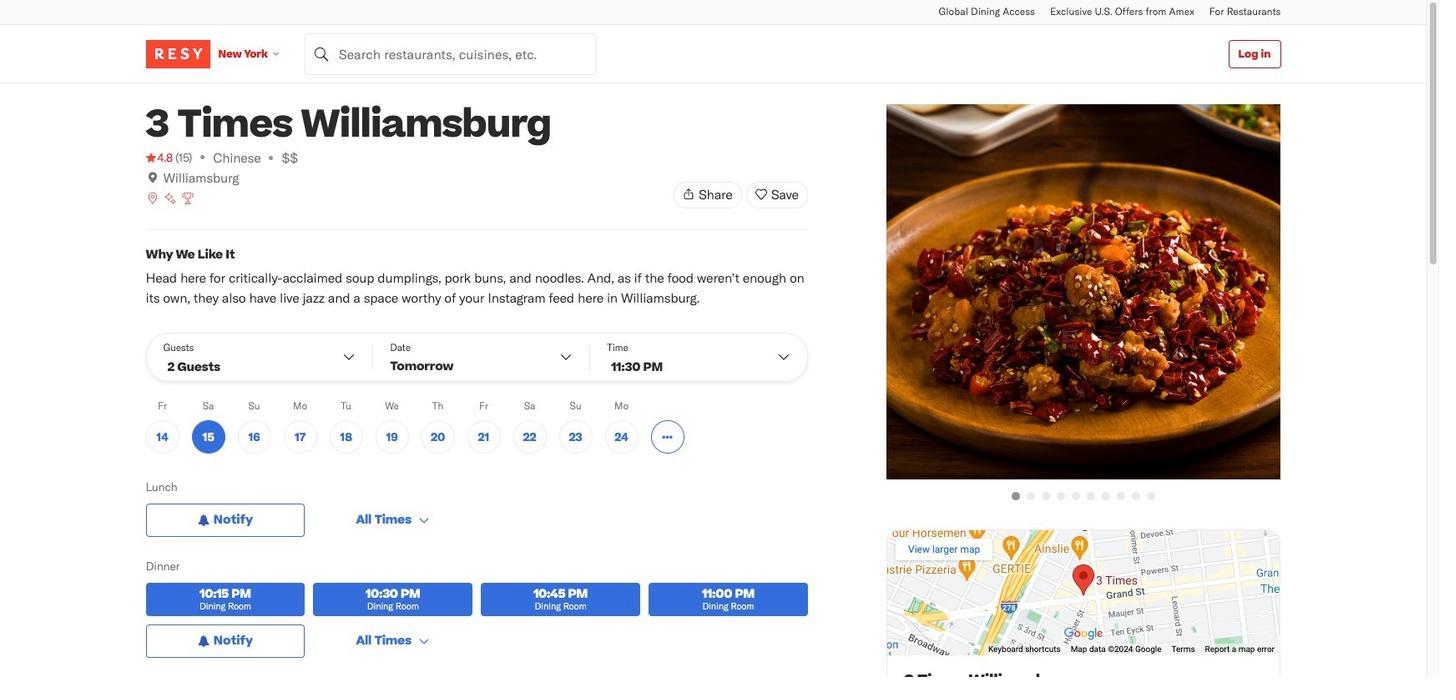 Task type: describe. For each thing, give the bounding box(es) containing it.
Search restaurants, cuisines, etc. text field
[[305, 33, 597, 75]]



Task type: locate. For each thing, give the bounding box(es) containing it.
None field
[[305, 33, 597, 75]]

4.8 out of 5 stars image
[[146, 149, 173, 166]]



Task type: vqa. For each thing, say whether or not it's contained in the screenshot.
4.8 out of 5 stars image
yes



